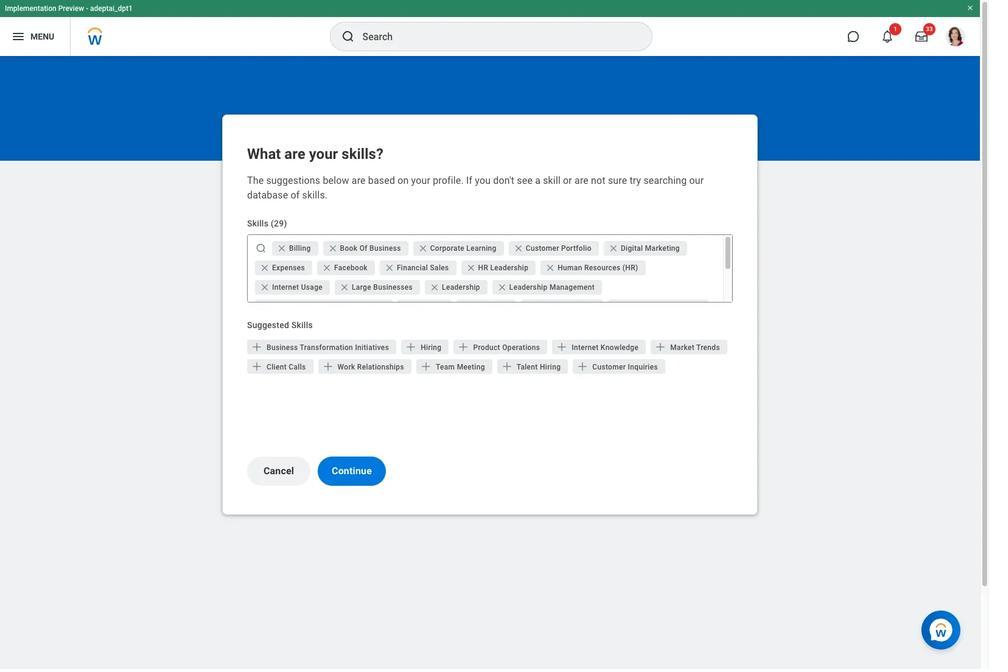 Task type: locate. For each thing, give the bounding box(es) containing it.
plus image up talent hiring
[[556, 341, 568, 353]]

leadership button
[[425, 280, 488, 295]]

plus image down suggested
[[251, 341, 263, 353]]

skills left the (29)
[[247, 219, 269, 228]]

plus image down the internet knowledge button
[[577, 361, 589, 373]]

0 horizontal spatial customer
[[526, 244, 560, 253]]

human resources (hr)
[[558, 264, 639, 272]]

0 vertical spatial business
[[370, 244, 401, 253]]

business inside button
[[370, 244, 401, 253]]

plus image inside team meeting button
[[420, 361, 432, 373]]

cancel
[[264, 465, 294, 477]]

inquiries
[[628, 363, 659, 372]]

remove image inside digital marketing "button"
[[609, 244, 619, 253]]

work relationships
[[338, 363, 404, 372]]

product operations
[[474, 344, 540, 352]]

work relationships button
[[318, 359, 412, 374]]

hiring up team
[[421, 344, 442, 352]]

plus image
[[405, 341, 417, 353], [251, 361, 263, 373], [322, 361, 334, 373], [420, 361, 432, 373]]

leadership down sales
[[442, 283, 481, 292]]

plus image inside customer inquiries button
[[577, 361, 589, 373]]

1 vertical spatial hiring
[[540, 363, 561, 372]]

sure
[[608, 175, 628, 186]]

1 horizontal spatial skills
[[292, 320, 313, 330]]

or
[[564, 175, 573, 186]]

plus image left work
[[322, 361, 334, 373]]

remove image inside hr leadership button
[[466, 263, 479, 273]]

plus image inside business transformation initiatives button
[[251, 341, 263, 353]]

financial sales
[[397, 264, 449, 272]]

customer inside customer portfolio 'button'
[[526, 244, 560, 253]]

internet down expenses button
[[272, 283, 299, 292]]

adeptai_dpt1
[[90, 4, 133, 13]]

suggested
[[247, 320, 289, 330]]

plus image right initiatives
[[405, 341, 417, 353]]

operations
[[503, 344, 540, 352]]

1 horizontal spatial business
[[370, 244, 401, 253]]

operational decisions button
[[609, 300, 709, 314]]

plus image inside client calls button
[[251, 361, 263, 373]]

you
[[475, 175, 491, 186]]

plus image down product operations
[[501, 361, 513, 373]]

profile.
[[433, 175, 464, 186]]

what are your skills?
[[247, 146, 384, 163]]

1 horizontal spatial customer
[[593, 363, 626, 372]]

plus image left team
[[420, 361, 432, 373]]

1 vertical spatial business
[[267, 344, 298, 352]]

are up suggestions on the top
[[285, 146, 306, 163]]

work
[[338, 363, 355, 372]]

linkedin button
[[398, 300, 452, 314]]

initiatives
[[355, 344, 389, 352]]

trends
[[697, 344, 721, 352]]

customer up human
[[526, 244, 560, 253]]

2 horizontal spatial are
[[575, 175, 589, 186]]

product
[[474, 344, 501, 352]]

expenses button
[[255, 261, 313, 275]]

business transformation initiatives button
[[247, 340, 397, 355]]

remove image inside internet usage button
[[260, 283, 270, 292]]

the suggestions below are based on your profile. if you don't see a skill or are not sure try searching our database of skills.
[[247, 175, 704, 201]]

leadership management
[[510, 283, 595, 292]]

market trends
[[671, 344, 721, 352]]

corporate
[[430, 244, 465, 253]]

team meeting button
[[417, 359, 493, 374]]

marketing
[[646, 244, 680, 253]]

leadership
[[491, 264, 529, 272], [442, 283, 481, 292], [510, 283, 548, 292]]

remove image inside digital marketing "button"
[[609, 244, 621, 253]]

on
[[398, 175, 409, 186]]

client calls button
[[247, 359, 313, 374]]

customer portfolio button
[[509, 241, 599, 256]]

knowledge
[[601, 344, 639, 352]]

-
[[86, 4, 88, 13]]

the
[[247, 175, 264, 186]]

1 vertical spatial your
[[412, 175, 431, 186]]

0 horizontal spatial internet
[[272, 283, 299, 292]]

management
[[550, 283, 595, 292]]

remove image inside billing button
[[277, 244, 287, 253]]

customer inside customer inquiries button
[[593, 363, 626, 372]]

large
[[352, 283, 372, 292]]

not
[[592, 175, 606, 186]]

skills up business transformation initiatives button
[[292, 320, 313, 330]]

inbox large image
[[916, 30, 928, 43]]

0 vertical spatial internet
[[272, 283, 299, 292]]

facebook
[[334, 264, 368, 272]]

menu banner
[[0, 0, 981, 56]]

leadership down hr leadership
[[510, 283, 548, 292]]

0 vertical spatial customer
[[526, 244, 560, 253]]

your right on
[[412, 175, 431, 186]]

1 horizontal spatial hiring
[[540, 363, 561, 372]]

book of business button
[[323, 241, 409, 256]]

plus image inside hiring 'button'
[[405, 341, 417, 353]]

meeting
[[457, 363, 485, 372]]

hiring inside 'button'
[[421, 344, 442, 352]]

internet
[[272, 283, 299, 292], [572, 344, 599, 352]]

business right of
[[370, 244, 401, 253]]

0 horizontal spatial skills
[[247, 219, 269, 228]]

book
[[340, 244, 358, 253]]

leadership for leadership
[[442, 283, 481, 292]]

your up below
[[309, 146, 338, 163]]

0 vertical spatial hiring
[[421, 344, 442, 352]]

plus image for work relationships
[[322, 361, 334, 373]]

plus image inside the internet knowledge button
[[556, 341, 568, 353]]

your
[[309, 146, 338, 163], [412, 175, 431, 186]]

are right below
[[352, 175, 366, 186]]

are
[[285, 146, 306, 163], [352, 175, 366, 186], [575, 175, 589, 186]]

plus image left market
[[655, 341, 667, 353]]

justify image
[[11, 29, 26, 44]]

hiring
[[421, 344, 442, 352], [540, 363, 561, 372]]

internet for internet knowledge
[[572, 344, 599, 352]]

1 vertical spatial internet
[[572, 344, 599, 352]]

searching
[[644, 175, 687, 186]]

internet left knowledge
[[572, 344, 599, 352]]

notifications large image
[[882, 30, 894, 43]]

plus image inside product operations button
[[458, 341, 470, 353]]

cancel button
[[247, 457, 311, 486]]

0 horizontal spatial your
[[309, 146, 338, 163]]

continue
[[332, 465, 372, 477]]

remove image inside customer portfolio 'button'
[[514, 244, 526, 253]]

plus image for product operations
[[458, 341, 470, 353]]

hiring right talent
[[540, 363, 561, 372]]

remove image
[[277, 244, 287, 253], [328, 244, 338, 253], [418, 244, 430, 253], [514, 244, 526, 253], [609, 244, 619, 253], [466, 263, 479, 273], [260, 283, 272, 292], [430, 283, 442, 292], [430, 283, 440, 292]]

of
[[360, 244, 368, 253]]

business up client calls button on the left of the page
[[267, 344, 298, 352]]

0 horizontal spatial hiring
[[421, 344, 442, 352]]

customer
[[526, 244, 560, 253], [593, 363, 626, 372]]

hr leadership
[[479, 264, 529, 272]]

remove image inside book of business button
[[328, 244, 340, 253]]

1 vertical spatial customer
[[593, 363, 626, 372]]

plus image inside 'work relationships' button
[[322, 361, 334, 373]]

1 horizontal spatial internet
[[572, 344, 599, 352]]

internet knowledge
[[572, 344, 639, 352]]

1 horizontal spatial your
[[412, 175, 431, 186]]

menu button
[[0, 17, 70, 56]]

plus image inside talent hiring button
[[501, 361, 513, 373]]

plus image
[[251, 341, 263, 353], [458, 341, 470, 353], [556, 341, 568, 353], [655, 341, 667, 353], [501, 361, 513, 373], [577, 361, 589, 373]]

0 vertical spatial your
[[309, 146, 338, 163]]

profile logan mcneil image
[[947, 27, 966, 49]]

corporate learning
[[430, 244, 497, 253]]

internet knowledge button
[[553, 340, 646, 355]]

plus image up team meeting
[[458, 341, 470, 353]]

0 horizontal spatial business
[[267, 344, 298, 352]]

operational
[[626, 303, 666, 311]]

implementation
[[5, 4, 56, 13]]

decisions
[[668, 303, 702, 311]]

are right or
[[575, 175, 589, 186]]

remove image inside book of business button
[[328, 244, 338, 253]]

plus image left client
[[251, 361, 263, 373]]

internet usage button
[[255, 280, 330, 295]]

database
[[247, 189, 288, 201]]

plus image inside market trends button
[[655, 341, 667, 353]]

remove image
[[277, 244, 289, 253], [328, 244, 340, 253], [418, 244, 428, 253], [514, 244, 524, 253], [609, 244, 621, 253], [260, 263, 272, 273], [260, 263, 270, 273], [322, 263, 334, 273], [322, 263, 332, 273], [385, 263, 397, 273], [385, 263, 395, 273], [466, 263, 476, 273], [546, 263, 558, 273], [546, 263, 556, 273], [260, 283, 270, 292], [340, 283, 352, 292], [340, 283, 350, 292], [498, 283, 510, 292], [498, 283, 507, 292]]

menu
[[30, 31, 54, 41]]

(29)
[[271, 219, 287, 228]]

hr leadership button
[[461, 261, 536, 275]]

customer down internet knowledge
[[593, 363, 626, 372]]

linkedin
[[415, 303, 445, 311]]



Task type: vqa. For each thing, say whether or not it's contained in the screenshot.
chevron left small image
no



Task type: describe. For each thing, give the bounding box(es) containing it.
customer inquiries
[[593, 363, 659, 372]]

remove image inside 'corporate learning' button
[[418, 244, 428, 253]]

suggestions
[[266, 175, 321, 186]]

business transformation initiatives
[[267, 344, 389, 352]]

1
[[894, 26, 898, 32]]

digital
[[621, 244, 644, 253]]

plus image for team meeting
[[420, 361, 432, 373]]

remove image inside hr leadership button
[[466, 263, 476, 273]]

0 horizontal spatial are
[[285, 146, 306, 163]]

see
[[517, 175, 533, 186]]

remove image inside billing button
[[277, 244, 289, 253]]

below
[[323, 175, 349, 186]]

skills.
[[303, 189, 328, 201]]

(hr)
[[623, 264, 639, 272]]

corporate learning button
[[413, 241, 504, 256]]

internet for internet usage
[[272, 283, 299, 292]]

billing
[[289, 244, 311, 253]]

based
[[368, 175, 395, 186]]

human resources (hr) button
[[541, 261, 646, 275]]

if
[[467, 175, 473, 186]]

1 horizontal spatial are
[[352, 175, 366, 186]]

of
[[291, 189, 300, 201]]

33 button
[[909, 23, 936, 50]]

remove image inside internet usage button
[[260, 283, 272, 292]]

33
[[927, 26, 934, 32]]

1 vertical spatial skills
[[292, 320, 313, 330]]

plus image for internet knowledge
[[556, 341, 568, 353]]

financial sales button
[[380, 261, 457, 275]]

market
[[671, 344, 695, 352]]

plus image for business transformation initiatives
[[251, 341, 263, 353]]

businesses
[[374, 283, 413, 292]]

team meeting
[[436, 363, 485, 372]]

close environment banner image
[[967, 4, 975, 12]]

your inside the suggestions below are based on your profile. if you don't see a skill or are not sure try searching our database of skills.
[[412, 175, 431, 186]]

hr
[[479, 264, 489, 272]]

resources
[[585, 264, 621, 272]]

0 vertical spatial skills
[[247, 219, 269, 228]]

a
[[536, 175, 541, 186]]

product operations button
[[454, 340, 548, 355]]

facebook button
[[317, 261, 375, 275]]

sales
[[430, 264, 449, 272]]

customer for customer portfolio
[[526, 244, 560, 253]]

customer inquiries button
[[573, 359, 666, 374]]

hiring button
[[402, 340, 449, 355]]

search image
[[341, 29, 355, 44]]

leadership for leadership management
[[510, 283, 548, 292]]

skills (29)
[[247, 219, 287, 228]]

plus image for hiring
[[405, 341, 417, 353]]

remove image inside 'corporate learning' button
[[418, 244, 430, 253]]

try
[[630, 175, 642, 186]]

talent hiring button
[[498, 359, 569, 374]]

1 button
[[875, 23, 902, 50]]

calls
[[289, 363, 306, 372]]

digital marketing
[[621, 244, 680, 253]]

large businesses
[[352, 283, 413, 292]]

customer for customer inquiries
[[593, 363, 626, 372]]

client calls
[[267, 363, 306, 372]]

talent hiring
[[517, 363, 561, 372]]

plus image for talent hiring
[[501, 361, 513, 373]]

what
[[247, 146, 281, 163]]

large businesses button
[[335, 280, 420, 295]]

plus image for client calls
[[251, 361, 263, 373]]

transformation
[[300, 344, 353, 352]]

plus image for market trends
[[655, 341, 667, 353]]

customer portfolio
[[526, 244, 592, 253]]

hiring inside button
[[540, 363, 561, 372]]

operational decisions
[[626, 303, 702, 311]]

portfolio
[[562, 244, 592, 253]]

internet usage
[[272, 283, 323, 292]]

business inside button
[[267, 344, 298, 352]]

market trends button
[[651, 340, 728, 355]]

human
[[558, 264, 583, 272]]

client
[[267, 363, 287, 372]]

preview
[[58, 4, 84, 13]]

learning
[[467, 244, 497, 253]]

skill
[[543, 175, 561, 186]]

digital marketing button
[[604, 241, 688, 256]]

leadership right hr
[[491, 264, 529, 272]]

remove image inside customer portfolio 'button'
[[514, 244, 524, 253]]

financial
[[397, 264, 428, 272]]

talent
[[517, 363, 538, 372]]

search image
[[255, 242, 267, 255]]

team
[[436, 363, 455, 372]]

book of business
[[340, 244, 401, 253]]

Search Workday  search field
[[363, 23, 627, 50]]

suggested skills
[[247, 320, 313, 330]]

plus image for customer inquiries
[[577, 361, 589, 373]]

skills?
[[342, 146, 384, 163]]

implementation preview -   adeptai_dpt1
[[5, 4, 133, 13]]

relationships
[[357, 363, 404, 372]]

don't
[[494, 175, 515, 186]]



